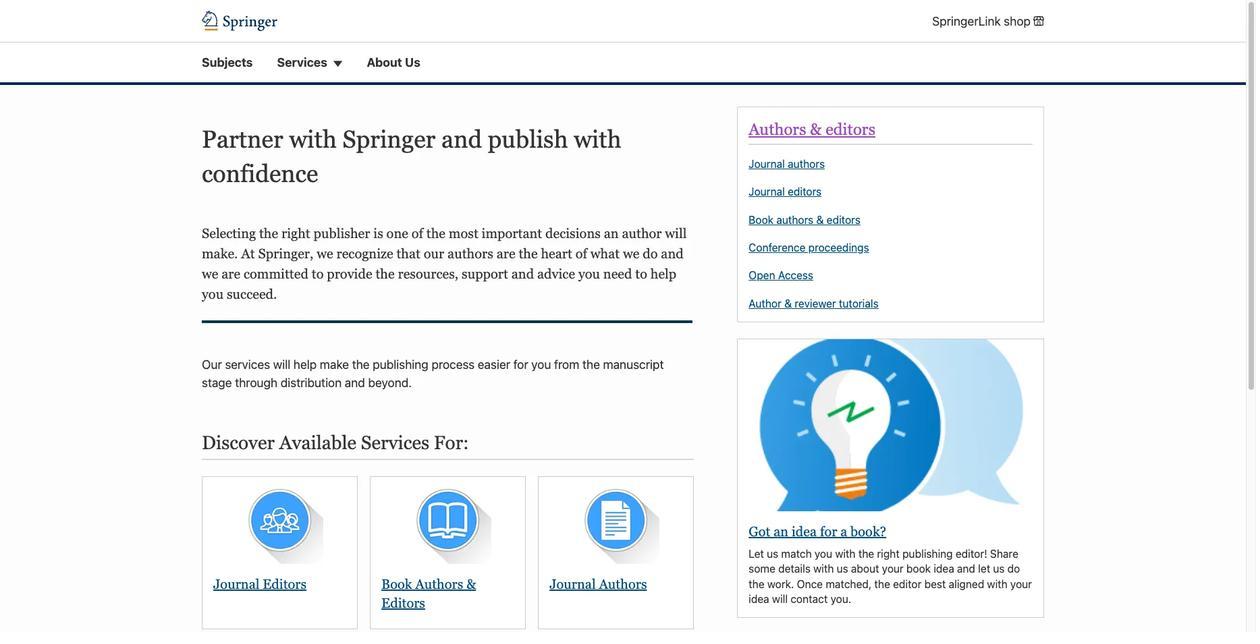 Task type: vqa. For each thing, say whether or not it's contained in the screenshot.
"Conference proceedings"
yes



Task type: describe. For each thing, give the bounding box(es) containing it.
authors for book authors & editors
[[415, 577, 463, 592]]

will inside our services will help make the publishing process easier for you from the manuscript stage through distribution and beyond.
[[273, 358, 290, 372]]

got an idea for a book? link
[[749, 524, 887, 539]]

reviewer
[[795, 298, 836, 310]]

the down some
[[749, 578, 765, 590]]

book authors & editors
[[382, 577, 476, 611]]

through
[[235, 376, 278, 390]]

the down "important" at the top of page
[[519, 247, 538, 261]]

1 horizontal spatial are
[[497, 247, 516, 261]]

help inside our services will help make the publishing process easier for you from the manuscript stage through distribution and beyond.
[[294, 358, 317, 372]]

discover available services for:
[[202, 432, 469, 454]]

springer home image
[[202, 11, 277, 31]]

1 horizontal spatial us
[[837, 563, 848, 575]]

distribution
[[281, 376, 342, 390]]

idea inside 'let us match you with the right publishing editor! share some details with us about your book idea and let us do the work. once matched, the editor best aligned with your idea will contact you.'
[[934, 563, 954, 575]]

the up our
[[427, 226, 446, 241]]

the up about
[[859, 548, 874, 560]]

decisions
[[546, 226, 601, 241]]

1 horizontal spatial services
[[361, 432, 429, 454]]

0 vertical spatial you
[[579, 267, 600, 282]]

an inside selecting the right publisher is one of the most important decisions an author will make. at springer, we recognize that our authors are the heart of what we do and we are committed to provide the resources, support and advice you need to help you succeed.
[[604, 226, 619, 241]]

need
[[603, 267, 632, 282]]

author
[[622, 226, 662, 241]]

selecting
[[202, 226, 256, 241]]

journal editors
[[213, 577, 307, 592]]

details
[[778, 563, 811, 575]]

our
[[424, 247, 444, 261]]

some
[[749, 563, 776, 575]]

1 vertical spatial an
[[774, 524, 789, 539]]

provide the
[[327, 267, 395, 282]]

succeed.
[[227, 287, 277, 302]]

springerlink shop
[[933, 14, 1031, 28]]

about
[[367, 56, 402, 70]]

available
[[279, 432, 357, 454]]

aligned
[[949, 578, 985, 590]]

the down about
[[875, 578, 890, 590]]

a
[[841, 524, 847, 539]]

journal authors link
[[749, 157, 825, 171]]

book?
[[851, 524, 887, 539]]

share
[[990, 548, 1019, 560]]

best
[[925, 578, 946, 590]]

and inside partner with springer and publish with confidence
[[442, 126, 482, 154]]

and inside our services will help make the publishing process easier for you from the manuscript stage through distribution and beyond.
[[345, 376, 365, 390]]

is
[[374, 226, 383, 241]]

beyond.
[[368, 376, 412, 390]]

conference proceedings link
[[749, 241, 869, 255]]

us
[[405, 56, 420, 70]]

discover
[[202, 432, 275, 454]]

let us match you with the right publishing editor! share some details with us about your book idea and let us do the work. once matched, the editor best aligned with your idea will contact you.
[[749, 548, 1032, 606]]

t_adobestock_145657125_270x152px image
[[371, 478, 525, 565]]

author
[[749, 298, 782, 310]]

resources,
[[398, 267, 459, 282]]

for you
[[514, 358, 551, 372]]

book authors & editors link
[[382, 577, 476, 611]]

at
[[241, 247, 255, 261]]

about
[[851, 563, 879, 575]]

what
[[591, 247, 620, 261]]

book authors & editors
[[749, 214, 861, 226]]

authors & editors element
[[737, 107, 1044, 323]]

and left 'advice'
[[512, 267, 534, 282]]

confidence
[[202, 160, 318, 188]]

journal editors link
[[213, 577, 307, 592]]

our
[[202, 358, 222, 372]]

your book
[[882, 563, 931, 575]]

publishing inside 'let us match you with the right publishing editor! share some details with us about your book idea and let us do the work. once matched, the editor best aligned with your idea will contact you.'
[[903, 548, 953, 560]]

match
[[781, 548, 812, 560]]

will inside selecting the right publisher is one of the most important decisions an author will make. at springer, we recognize that our authors are the heart of what we do and we are committed to provide the resources, support and advice you need to help you succeed.
[[665, 226, 687, 241]]

our services will help make the publishing process easier for you from the manuscript stage through distribution and beyond.
[[202, 358, 664, 390]]

publish
[[488, 126, 568, 154]]

one
[[387, 226, 408, 241]]

the right 'make'
[[352, 358, 370, 372]]

journal authors link
[[550, 577, 647, 592]]

conference
[[749, 242, 806, 254]]

committed
[[244, 267, 308, 282]]

open access
[[749, 270, 813, 282]]

support
[[462, 267, 508, 282]]

services inside services dropdown button
[[277, 56, 327, 70]]

authors & editors link
[[749, 120, 876, 139]]

authors & editors
[[749, 120, 876, 139]]

help inside selecting the right publisher is one of the most important decisions an author will make. at springer, we recognize that our authors are the heart of what we do and we are committed to provide the resources, support and advice you need to help you succeed.
[[651, 267, 677, 282]]

do inside selecting the right publisher is one of the most important decisions an author will make. at springer, we recognize that our authors are the heart of what we do and we are committed to provide the resources, support and advice you need to help you succeed.
[[643, 247, 658, 261]]

2 vertical spatial editors
[[827, 214, 861, 226]]

journal authors
[[550, 577, 647, 592]]

right inside 'let us match you with the right publishing editor! share some details with us about your book idea and let us do the work. once matched, the editor best aligned with your idea will contact you.'
[[877, 548, 900, 560]]

services button
[[277, 54, 343, 72]]

journal for journal editors
[[213, 577, 260, 592]]

from
[[554, 358, 580, 372]]

selecting the right publisher is one of the most important decisions an author will make. at springer, we recognize that our authors are the heart of what we do and we are committed to provide the resources, support and advice you need to help you succeed.
[[202, 226, 687, 302]]

editor
[[893, 578, 922, 590]]

0 vertical spatial idea
[[792, 524, 817, 539]]

adobestock_145668087 image
[[539, 478, 694, 565]]

recognize
[[337, 247, 393, 261]]

got
[[749, 524, 771, 539]]

0 horizontal spatial us
[[767, 548, 779, 560]]



Task type: locate. For each thing, give the bounding box(es) containing it.
matched,
[[826, 578, 872, 590]]

idea
[[792, 524, 817, 539], [934, 563, 954, 575]]

let
[[978, 563, 991, 575]]

0 vertical spatial authors
[[788, 158, 825, 170]]

book for book authors & editors
[[382, 577, 412, 592]]

0 horizontal spatial editors
[[263, 577, 307, 592]]

1 vertical spatial do
[[1008, 563, 1020, 575]]

and left publish
[[442, 126, 482, 154]]

conference proceedings
[[749, 242, 869, 254]]

author & reviewer tutorials link
[[749, 297, 879, 311]]

0 horizontal spatial help
[[294, 358, 317, 372]]

0 horizontal spatial services
[[277, 56, 327, 70]]

1 vertical spatial you
[[202, 287, 224, 302]]

0 horizontal spatial do
[[643, 247, 658, 261]]

you down what
[[579, 267, 600, 282]]

process
[[432, 358, 475, 372]]

author & reviewer tutorials
[[749, 298, 879, 310]]

0 vertical spatial publishing
[[373, 358, 429, 372]]

book for book authors & editors
[[749, 214, 774, 226]]

us
[[767, 548, 779, 560], [837, 563, 848, 575], [993, 563, 1005, 575]]

1 vertical spatial of
[[576, 247, 587, 261]]

0 horizontal spatial an
[[604, 226, 619, 241]]

1 vertical spatial editors
[[788, 186, 822, 198]]

0 horizontal spatial to
[[312, 267, 324, 282]]

authors
[[788, 158, 825, 170], [777, 214, 814, 226], [448, 247, 493, 261]]

subjects
[[202, 56, 253, 70]]

services
[[277, 56, 327, 70], [361, 432, 429, 454]]

springerlink
[[933, 14, 1001, 28]]

do up your
[[1008, 563, 1020, 575]]

0 horizontal spatial right
[[282, 226, 310, 241]]

1 vertical spatial right
[[877, 548, 900, 560]]

authors down authors & editors link
[[788, 158, 825, 170]]

subjects link
[[202, 54, 253, 72]]

springer,
[[258, 247, 314, 261]]

important
[[482, 226, 542, 241]]

your
[[1011, 578, 1032, 590]]

open access link
[[749, 269, 813, 283]]

book
[[749, 214, 774, 226], [382, 577, 412, 592]]

proceedings
[[809, 242, 869, 254]]

journal
[[749, 158, 785, 170], [749, 186, 785, 198], [213, 577, 260, 592], [550, 577, 596, 592]]

0 horizontal spatial authors
[[415, 577, 463, 592]]

1 horizontal spatial book
[[749, 214, 774, 226]]

editors
[[826, 120, 876, 139], [788, 186, 822, 198], [827, 214, 861, 226]]

of down decisions
[[576, 247, 587, 261]]

authors
[[749, 120, 806, 139], [415, 577, 463, 592], [599, 577, 647, 592]]

0 vertical spatial book
[[749, 214, 774, 226]]

make
[[320, 358, 349, 372]]

&
[[810, 120, 822, 139], [817, 214, 824, 226], [785, 298, 792, 310], [467, 577, 476, 592]]

publishing up beyond.
[[373, 358, 429, 372]]

help up distribution
[[294, 358, 317, 372]]

are
[[497, 247, 516, 261], [222, 267, 240, 282]]

help right need
[[651, 267, 677, 282]]

0 horizontal spatial publishing
[[373, 358, 429, 372]]

to right need
[[635, 267, 647, 282]]

idea up best at the bottom of page
[[934, 563, 954, 575]]

editors
[[263, 577, 307, 592], [382, 596, 425, 611]]

and inside 'let us match you with the right publishing editor! share some details with us about your book idea and let us do the work. once matched, the editor best aligned with your idea will contact you.'
[[957, 563, 976, 575]]

authors down 't_adobestock_145657125_270x152px' image
[[415, 577, 463, 592]]

2 horizontal spatial we
[[623, 247, 640, 261]]

and up the "aligned"
[[957, 563, 976, 575]]

about us link
[[367, 54, 420, 72]]

book inside book authors & editors
[[382, 577, 412, 592]]

advice
[[537, 267, 575, 282]]

you down for
[[815, 548, 833, 560]]

you left succeed.
[[202, 287, 224, 302]]

and
[[442, 126, 482, 154], [661, 247, 684, 261], [512, 267, 534, 282], [345, 376, 365, 390], [957, 563, 976, 575]]

1 horizontal spatial help
[[651, 267, 677, 282]]

for
[[820, 524, 837, 539]]

0 horizontal spatial we
[[202, 267, 218, 282]]

once
[[797, 578, 823, 590]]

2 vertical spatial you
[[815, 548, 833, 560]]

0 vertical spatial services
[[277, 56, 327, 70]]

idea up match
[[792, 524, 817, 539]]

to
[[312, 267, 324, 282], [635, 267, 647, 282]]

of right one
[[412, 226, 423, 241]]

and down 'make'
[[345, 376, 365, 390]]

authors up the journal authors at the right top of the page
[[749, 120, 806, 139]]

0 horizontal spatial are
[[222, 267, 240, 282]]

and down author
[[661, 247, 684, 261]]

will right author
[[665, 226, 687, 241]]

about us
[[367, 56, 420, 70]]

0 vertical spatial are
[[497, 247, 516, 261]]

0 vertical spatial do
[[643, 247, 658, 261]]

& inside book authors & editors
[[467, 577, 476, 592]]

open
[[749, 270, 775, 282]]

we down publisher
[[317, 247, 333, 261]]

idea image
[[738, 340, 1044, 512]]

do down author
[[643, 247, 658, 261]]

to down springer,
[[312, 267, 324, 282]]

1 horizontal spatial editors
[[382, 596, 425, 611]]

idea will
[[749, 593, 788, 606]]

1 vertical spatial book
[[382, 577, 412, 592]]

springerlink shop link
[[933, 12, 1044, 30]]

0 vertical spatial editors
[[263, 577, 307, 592]]

authors for journal
[[788, 158, 825, 170]]

authors down adobestock_145668087 image
[[599, 577, 647, 592]]

manuscript
[[603, 358, 664, 372]]

0 vertical spatial editors
[[826, 120, 876, 139]]

1 vertical spatial publishing
[[903, 548, 953, 560]]

authors for journal authors
[[599, 577, 647, 592]]

heart
[[541, 247, 572, 261]]

an up what
[[604, 226, 619, 241]]

1 horizontal spatial to
[[635, 267, 647, 282]]

0 horizontal spatial of
[[412, 226, 423, 241]]

2 horizontal spatial us
[[993, 563, 1005, 575]]

1 to from the left
[[312, 267, 324, 282]]

do inside 'let us match you with the right publishing editor! share some details with us about your book idea and let us do the work. once matched, the editor best aligned with your idea will contact you.'
[[1008, 563, 1020, 575]]

authors down most
[[448, 247, 493, 261]]

0 vertical spatial help
[[651, 267, 677, 282]]

1 horizontal spatial you
[[579, 267, 600, 282]]

2 vertical spatial authors
[[448, 247, 493, 261]]

will up through
[[273, 358, 290, 372]]

editors inside book authors & editors
[[382, 596, 425, 611]]

the up springer,
[[259, 226, 278, 241]]

journal for journal authors
[[749, 158, 785, 170]]

0 vertical spatial of
[[412, 226, 423, 241]]

0 vertical spatial an
[[604, 226, 619, 241]]

services
[[225, 358, 270, 372]]

partner with springer and publish with confidence
[[202, 126, 622, 188]]

publishing inside our services will help make the publishing process easier for you from the manuscript stage through distribution and beyond.
[[373, 358, 429, 372]]

contact you.
[[791, 593, 852, 606]]

springer
[[343, 126, 436, 154]]

0 horizontal spatial will
[[273, 358, 290, 372]]

partner
[[202, 126, 283, 154]]

1 horizontal spatial publishing
[[903, 548, 953, 560]]

easier
[[478, 358, 510, 372]]

1 horizontal spatial idea
[[934, 563, 954, 575]]

are down make.
[[222, 267, 240, 282]]

1 vertical spatial editors
[[382, 596, 425, 611]]

tutorials
[[839, 298, 879, 310]]

you inside 'let us match you with the right publishing editor! share some details with us about your book idea and let us do the work. once matched, the editor best aligned with your idea will contact you.'
[[815, 548, 833, 560]]

let
[[749, 548, 764, 560]]

that
[[397, 247, 421, 261]]

1 horizontal spatial authors
[[599, 577, 647, 592]]

got an idea for a book?
[[749, 524, 887, 539]]

1 horizontal spatial do
[[1008, 563, 1020, 575]]

1 vertical spatial services
[[361, 432, 429, 454]]

we down make.
[[202, 267, 218, 282]]

0 horizontal spatial you
[[202, 287, 224, 302]]

make.
[[202, 247, 238, 261]]

adobestock_145691427 image
[[203, 478, 357, 565]]

an right got on the bottom of the page
[[774, 524, 789, 539]]

we down author
[[623, 247, 640, 261]]

1 vertical spatial are
[[222, 267, 240, 282]]

2 horizontal spatial you
[[815, 548, 833, 560]]

journal editors
[[749, 186, 822, 198]]

authors down journal editors link
[[777, 214, 814, 226]]

0 vertical spatial right
[[282, 226, 310, 241]]

journal for journal authors
[[550, 577, 596, 592]]

book inside authors & editors element
[[749, 214, 774, 226]]

right up springer,
[[282, 226, 310, 241]]

right up your book
[[877, 548, 900, 560]]

0 horizontal spatial book
[[382, 577, 412, 592]]

work.
[[768, 578, 794, 590]]

publishing up your book
[[903, 548, 953, 560]]

journal editors link
[[749, 185, 822, 199]]

2 to from the left
[[635, 267, 647, 282]]

of
[[412, 226, 423, 241], [576, 247, 587, 261]]

1 horizontal spatial an
[[774, 524, 789, 539]]

for:
[[434, 432, 469, 454]]

do
[[643, 247, 658, 261], [1008, 563, 1020, 575]]

right
[[282, 226, 310, 241], [877, 548, 900, 560]]

1 horizontal spatial of
[[576, 247, 587, 261]]

1 vertical spatial authors
[[777, 214, 814, 226]]

the right from
[[583, 358, 600, 372]]

journal for journal editors
[[749, 186, 785, 198]]

0 horizontal spatial idea
[[792, 524, 817, 539]]

stage
[[202, 376, 232, 390]]

1 horizontal spatial right
[[877, 548, 900, 560]]

1 vertical spatial help
[[294, 358, 317, 372]]

most
[[449, 226, 479, 241]]

journal authors
[[749, 158, 825, 170]]

are down "important" at the top of page
[[497, 247, 516, 261]]

book authors & editors link
[[749, 213, 861, 227]]

1 horizontal spatial will
[[665, 226, 687, 241]]

authors inside book authors & editors
[[415, 577, 463, 592]]

2 horizontal spatial authors
[[749, 120, 806, 139]]

shop
[[1004, 14, 1031, 28]]

1 vertical spatial idea
[[934, 563, 954, 575]]

1 vertical spatial will
[[273, 358, 290, 372]]

right inside selecting the right publisher is one of the most important decisions an author will make. at springer, we recognize that our authors are the heart of what we do and we are committed to provide the resources, support and advice you need to help you succeed.
[[282, 226, 310, 241]]

access
[[778, 270, 813, 282]]

authors for book
[[777, 214, 814, 226]]

editor!
[[956, 548, 988, 560]]

0 vertical spatial will
[[665, 226, 687, 241]]

publisher
[[314, 226, 370, 241]]

authors inside selecting the right publisher is one of the most important decisions an author will make. at springer, we recognize that our authors are the heart of what we do and we are committed to provide the resources, support and advice you need to help you succeed.
[[448, 247, 493, 261]]

1 horizontal spatial we
[[317, 247, 333, 261]]



